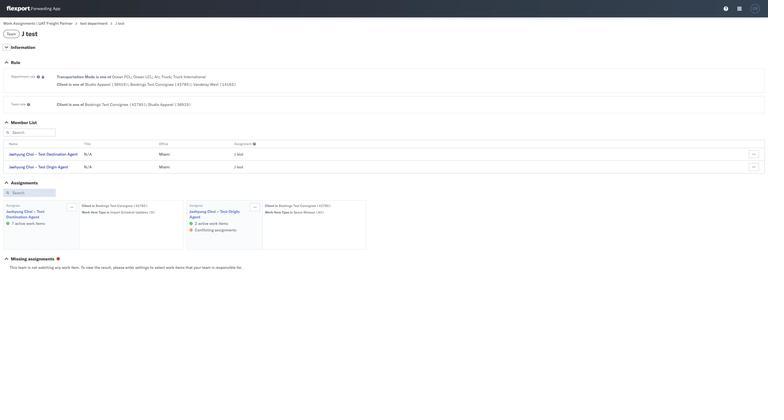 Task type: describe. For each thing, give the bounding box(es) containing it.
0 vertical spatial assignments
[[13, 21, 35, 26]]

international
[[184, 75, 206, 79]]

of for bookings test consignee (42785)
[[80, 102, 84, 107]]

enter
[[126, 266, 134, 270]]

conflicting assignments
[[195, 228, 237, 233]]

vandelay
[[193, 82, 209, 87]]

2 truck from the left
[[173, 75, 183, 79]]

information
[[11, 45, 35, 50]]

rule
[[11, 60, 20, 65]]

your
[[194, 266, 201, 270]]

1 vertical spatial assignments
[[11, 180, 38, 186]]

active for 2
[[198, 221, 209, 226]]

type for jaehyung choi - test destination agent
[[99, 211, 106, 215]]

forwarding app
[[31, 6, 60, 11]]

- inside assignee jaehyung choi - test destination agent
[[34, 209, 36, 214]]

(all)
[[316, 211, 324, 215]]

0 vertical spatial jaehyung choi - test destination agent link
[[9, 152, 78, 157]]

item.
[[71, 266, 80, 270]]

jaehyung inside assignee jaehyung choi - test destination agent
[[6, 209, 23, 214]]

bookings test consignee (42785) ; studio apparel (36919)
[[85, 102, 191, 107]]

origin inside assignee jaehyung choi - test origin agent
[[229, 209, 240, 214]]

team rule
[[11, 102, 26, 106]]

import schedule updates (9)
[[111, 211, 155, 215]]

the
[[95, 266, 100, 270]]

import
[[111, 211, 120, 215]]

title
[[84, 142, 91, 146]]

to
[[81, 266, 85, 270]]

client is one of for bookings test consignee (42785)
[[57, 102, 84, 107]]

items for 7 active work items
[[36, 221, 45, 226]]

7 active work items
[[12, 221, 45, 226]]

name
[[9, 142, 18, 146]]

7
[[12, 221, 14, 226]]

test department link
[[80, 21, 108, 26]]

conflicting
[[195, 228, 214, 233]]

please
[[113, 266, 125, 270]]

1 team from the left
[[18, 266, 27, 270]]

2 team from the left
[[202, 266, 211, 270]]

- up jaehyung choi - test origin agent
[[35, 152, 37, 157]]

type for jaehyung choi - test origin agent
[[282, 211, 289, 215]]

test department
[[80, 21, 108, 26]]

work for jaehyung choi - test destination agent
[[82, 211, 90, 215]]

- down jaehyung choi - test destination agent
[[35, 165, 37, 170]]

test inside assignee jaehyung choi - test destination agent
[[37, 209, 44, 214]]

agent inside assignee jaehyung choi - test origin agent
[[190, 215, 201, 220]]

0 horizontal spatial work
[[3, 21, 12, 26]]

work right any
[[62, 266, 70, 270]]

client is bookings test consignee (42785) for jaehyung choi - test origin agent
[[265, 204, 331, 208]]

1 vertical spatial (36919)
[[175, 102, 191, 107]]

agent inside assignee jaehyung choi - test destination agent
[[28, 215, 39, 220]]

forwarding app link
[[7, 6, 60, 11]]

Search text field
[[3, 189, 56, 197]]

jaehyung choi - test destination agent
[[9, 152, 78, 157]]

active for 7
[[15, 221, 25, 226]]

0 horizontal spatial (36919)
[[112, 82, 128, 87]]

rule for team rule
[[20, 102, 26, 106]]

2 ocean from the left
[[133, 75, 145, 79]]

this team is not watching any work item. to view the result, please enter settings to select work items that your team is responsible for.
[[10, 266, 243, 270]]

Search text field
[[3, 129, 56, 137]]

space release (all)
[[294, 211, 324, 215]]

responsible
[[216, 266, 236, 270]]

0 vertical spatial studio
[[85, 82, 96, 87]]

fcl
[[124, 75, 131, 79]]

(9)
[[149, 211, 155, 215]]

miami for jaehyung choi - test destination agent
[[159, 152, 170, 157]]

one for studio apparel (36919)
[[73, 82, 79, 87]]

mode
[[85, 75, 95, 79]]

studio apparel (36919) ; bookings test consignee (42785) ; vandelay west (14163)
[[85, 82, 236, 87]]

settings
[[135, 266, 149, 270]]

any
[[55, 266, 61, 270]]

rule for department rule
[[30, 75, 35, 79]]

department
[[11, 75, 29, 79]]

ocean fcl ; ocean lcl ; air ; truck ; truck international
[[112, 75, 206, 79]]

assignee for jaehyung choi - test destination agent
[[6, 204, 20, 208]]

items for 2 active work items
[[219, 221, 228, 226]]

work assignments | uat freight partner
[[3, 21, 73, 26]]

select
[[155, 266, 165, 270]]

list
[[29, 120, 37, 125]]

work right select
[[166, 266, 174, 270]]

office
[[159, 142, 168, 146]]

lcl
[[146, 75, 152, 79]]

team for team
[[7, 32, 16, 36]]

item for jaehyung choi - test origin agent
[[274, 211, 281, 215]]

transportation
[[57, 75, 84, 79]]

forwarding
[[31, 6, 52, 11]]

that
[[186, 266, 193, 270]]

work for jaehyung choi - test origin agent
[[265, 211, 273, 215]]



Task type: locate. For each thing, give the bounding box(es) containing it.
missing
[[11, 257, 27, 262]]

2 item from the left
[[274, 211, 281, 215]]

choi inside assignee jaehyung choi - test destination agent
[[24, 209, 33, 214]]

to
[[150, 266, 154, 270]]

0 vertical spatial (36919)
[[112, 82, 128, 87]]

0 vertical spatial rule
[[30, 75, 35, 79]]

department
[[88, 21, 108, 26]]

jaehyung choi - test destination agent link up 7 active work items on the bottom left of the page
[[6, 209, 66, 220]]

0 vertical spatial miami
[[159, 152, 170, 157]]

1 horizontal spatial origin
[[229, 209, 240, 214]]

0 vertical spatial jaehyung choi - test origin agent link
[[9, 165, 68, 170]]

work assignments | uat freight partner link
[[3, 21, 73, 26]]

view
[[86, 266, 94, 270]]

0 horizontal spatial studio
[[85, 82, 96, 87]]

1 vertical spatial jaehyung choi - test destination agent link
[[6, 209, 66, 220]]

test inside assignee jaehyung choi - test origin agent
[[220, 209, 228, 214]]

jaehyung choi - test destination agent link up jaehyung choi - test origin agent
[[9, 152, 78, 157]]

choi up 7 active work items on the bottom left of the page
[[24, 209, 33, 214]]

is
[[96, 75, 99, 79], [69, 82, 72, 87], [69, 102, 72, 107], [92, 204, 95, 208], [275, 204, 278, 208], [107, 211, 110, 215], [290, 211, 293, 215], [28, 266, 31, 270], [212, 266, 215, 270]]

1 client is one of from the top
[[57, 82, 84, 87]]

rule
[[30, 75, 35, 79], [20, 102, 26, 106]]

2 client is bookings test consignee (42785) from the left
[[265, 204, 331, 208]]

truck
[[162, 75, 171, 79], [173, 75, 183, 79]]

jaehyung choi - test origin agent
[[9, 165, 68, 170]]

assignments for conflicting assignments
[[215, 228, 237, 233]]

0 vertical spatial assignments
[[215, 228, 237, 233]]

item left space
[[274, 211, 281, 215]]

assignments left |
[[13, 21, 35, 26]]

agent
[[68, 152, 78, 157], [58, 165, 68, 170], [28, 215, 39, 220], [190, 215, 201, 220]]

1 vertical spatial rule
[[20, 102, 26, 106]]

miami
[[159, 152, 170, 157], [159, 165, 170, 170]]

studio
[[85, 82, 96, 87], [148, 102, 159, 107]]

assignments
[[215, 228, 237, 233], [28, 257, 54, 262]]

origin up conflicting assignments
[[229, 209, 240, 214]]

0 vertical spatial origin
[[47, 165, 57, 170]]

2
[[195, 221, 197, 226]]

1 horizontal spatial truck
[[173, 75, 183, 79]]

items down assignee jaehyung choi - test destination agent
[[36, 221, 45, 226]]

2 vertical spatial one
[[73, 102, 79, 107]]

destination up jaehyung choi - test origin agent
[[47, 152, 67, 157]]

department rule
[[11, 75, 35, 79]]

of
[[108, 75, 111, 79], [80, 82, 84, 87], [80, 102, 84, 107]]

n/a for jaehyung choi - test origin agent
[[84, 165, 92, 170]]

1 vertical spatial destination
[[6, 215, 27, 220]]

assignee inside assignee jaehyung choi - test destination agent
[[6, 204, 20, 208]]

1 vertical spatial team
[[11, 102, 19, 106]]

client is one of for studio apparel (36919)
[[57, 82, 84, 87]]

0 horizontal spatial items
[[36, 221, 45, 226]]

os
[[753, 7, 759, 11]]

j test
[[115, 21, 125, 26], [22, 30, 37, 38], [234, 152, 244, 157], [234, 165, 244, 170]]

choi up the 2 active work items
[[208, 209, 216, 214]]

0 horizontal spatial truck
[[162, 75, 171, 79]]

0 vertical spatial of
[[108, 75, 111, 79]]

assignee inside assignee jaehyung choi - test origin agent
[[190, 204, 203, 208]]

team
[[7, 32, 16, 36], [11, 102, 19, 106]]

- inside assignee jaehyung choi - test origin agent
[[217, 209, 219, 214]]

0 horizontal spatial jaehyung choi - test origin agent link
[[9, 165, 68, 170]]

team up information on the left top of the page
[[7, 32, 16, 36]]

apparel down studio apparel (36919) ; bookings test consignee (42785) ; vandelay west (14163)
[[160, 102, 174, 107]]

1 vertical spatial origin
[[229, 209, 240, 214]]

active
[[15, 221, 25, 226], [198, 221, 209, 226]]

0 horizontal spatial rule
[[20, 102, 26, 106]]

west
[[210, 82, 219, 87]]

0 horizontal spatial work item type is
[[82, 211, 110, 215]]

1 vertical spatial jaehyung choi - test origin agent link
[[190, 209, 249, 220]]

0 horizontal spatial team
[[18, 266, 27, 270]]

0 horizontal spatial assignee
[[6, 204, 20, 208]]

1 vertical spatial assignments
[[28, 257, 54, 262]]

miami for jaehyung choi - test origin agent
[[159, 165, 170, 170]]

0 vertical spatial one
[[100, 75, 107, 79]]

1 horizontal spatial rule
[[30, 75, 35, 79]]

0 vertical spatial n/a
[[84, 152, 92, 157]]

assignments up watching
[[28, 257, 54, 262]]

2 horizontal spatial items
[[219, 221, 228, 226]]

air
[[154, 75, 159, 79]]

jaehyung choi - test origin agent link
[[9, 165, 68, 170], [190, 209, 249, 220]]

j
[[115, 21, 117, 26], [22, 30, 24, 38], [234, 152, 236, 157], [234, 165, 236, 170]]

jaehyung choi - test destination agent link
[[9, 152, 78, 157], [6, 209, 66, 220]]

1 horizontal spatial assignee
[[190, 204, 203, 208]]

0 vertical spatial destination
[[47, 152, 67, 157]]

jaehyung inside assignee jaehyung choi - test origin agent
[[190, 209, 207, 214]]

member list
[[11, 120, 37, 125]]

studio down studio apparel (36919) ; bookings test consignee (42785) ; vandelay west (14163)
[[148, 102, 159, 107]]

1 ocean from the left
[[112, 75, 123, 79]]

1 vertical spatial n/a
[[84, 165, 92, 170]]

1 horizontal spatial items
[[175, 266, 185, 270]]

1 horizontal spatial destination
[[47, 152, 67, 157]]

choi
[[26, 152, 34, 157], [26, 165, 34, 170], [24, 209, 33, 214], [208, 209, 216, 214]]

|
[[36, 21, 38, 26]]

0 horizontal spatial assignments
[[28, 257, 54, 262]]

1 client is bookings test consignee (42785) from the left
[[82, 204, 148, 208]]

work item type is for jaehyung choi - test destination agent
[[82, 211, 110, 215]]

jaehyung
[[9, 152, 25, 157], [9, 165, 25, 170], [6, 209, 23, 214], [190, 209, 207, 214]]

1 miami from the top
[[159, 152, 170, 157]]

0 horizontal spatial origin
[[47, 165, 57, 170]]

1 horizontal spatial (36919)
[[175, 102, 191, 107]]

2 client is one of from the top
[[57, 102, 84, 107]]

destination up 7
[[6, 215, 27, 220]]

client is bookings test consignee (42785) for jaehyung choi - test destination agent
[[82, 204, 148, 208]]

transportation mode is one of
[[57, 75, 111, 79]]

2 horizontal spatial work
[[265, 211, 273, 215]]

watching
[[38, 266, 54, 270]]

1 horizontal spatial client is bookings test consignee (42785)
[[265, 204, 331, 208]]

app
[[53, 6, 60, 11]]

release
[[304, 211, 315, 215]]

1 horizontal spatial item
[[274, 211, 281, 215]]

member
[[11, 120, 28, 125]]

jaehyung choi - test origin agent link down jaehyung choi - test destination agent
[[9, 165, 68, 170]]

assignee up 7
[[6, 204, 20, 208]]

2 work item type is from the left
[[265, 211, 293, 215]]

1 vertical spatial apparel
[[160, 102, 174, 107]]

os button
[[750, 2, 762, 15]]

1 horizontal spatial work
[[82, 211, 90, 215]]

0 vertical spatial client is one of
[[57, 82, 84, 87]]

rule right 'department'
[[30, 75, 35, 79]]

- up the 2 active work items
[[217, 209, 219, 214]]

assignments up search text box
[[11, 180, 38, 186]]

1 work item type is from the left
[[82, 211, 110, 215]]

0 horizontal spatial item
[[91, 211, 98, 215]]

truck right air
[[162, 75, 171, 79]]

work up conflicting assignments
[[210, 221, 218, 226]]

1 horizontal spatial jaehyung choi - test origin agent link
[[190, 209, 249, 220]]

flexport. image
[[7, 6, 31, 11]]

assignment
[[234, 142, 252, 146]]

truck left international
[[173, 75, 183, 79]]

of for studio apparel (36919)
[[80, 82, 84, 87]]

0 horizontal spatial client is bookings test consignee (42785)
[[82, 204, 148, 208]]

apparel down transportation mode is one of on the top of page
[[97, 82, 111, 87]]

consignee
[[156, 82, 174, 87], [110, 102, 128, 107], [117, 204, 133, 208], [301, 204, 316, 208]]

team
[[18, 266, 27, 270], [202, 266, 211, 270]]

0 horizontal spatial type
[[99, 211, 106, 215]]

assignee up 2
[[190, 204, 203, 208]]

choi down jaehyung choi - test destination agent
[[26, 165, 34, 170]]

team for team rule
[[11, 102, 19, 106]]

2 assignee from the left
[[190, 204, 203, 208]]

this
[[10, 266, 17, 270]]

1 horizontal spatial team
[[202, 266, 211, 270]]

2 type from the left
[[282, 211, 289, 215]]

studio down mode
[[85, 82, 96, 87]]

1 type from the left
[[99, 211, 106, 215]]

1 vertical spatial client is one of
[[57, 102, 84, 107]]

freight
[[47, 21, 59, 26]]

choi inside assignee jaehyung choi - test origin agent
[[208, 209, 216, 214]]

1 horizontal spatial ocean
[[133, 75, 145, 79]]

work item type is left import
[[82, 211, 110, 215]]

1 horizontal spatial active
[[198, 221, 209, 226]]

team up 'member'
[[11, 102, 19, 106]]

1 horizontal spatial type
[[282, 211, 289, 215]]

active right 7
[[15, 221, 25, 226]]

- up 7 active work items on the bottom left of the page
[[34, 209, 36, 214]]

item for jaehyung choi - test destination agent
[[91, 211, 98, 215]]

assignee jaehyung choi - test origin agent
[[190, 204, 240, 220]]

2 vertical spatial of
[[80, 102, 84, 107]]

client
[[57, 82, 68, 87], [57, 102, 68, 107], [82, 204, 91, 208], [265, 204, 275, 208]]

choi up jaehyung choi - test origin agent
[[26, 152, 34, 157]]

client is one of
[[57, 82, 84, 87], [57, 102, 84, 107]]

0 horizontal spatial destination
[[6, 215, 27, 220]]

client is bookings test consignee (42785) up import
[[82, 204, 148, 208]]

2 n/a from the top
[[84, 165, 92, 170]]

result,
[[101, 266, 112, 270]]

n/a
[[84, 152, 92, 157], [84, 165, 92, 170]]

ocean
[[112, 75, 123, 79], [133, 75, 145, 79]]

1 assignee from the left
[[6, 204, 20, 208]]

(36919)
[[112, 82, 128, 87], [175, 102, 191, 107]]

test
[[80, 21, 87, 26], [118, 21, 125, 26], [26, 30, 37, 38], [237, 152, 244, 157], [237, 165, 244, 170]]

bookings
[[130, 82, 146, 87], [85, 102, 101, 107], [96, 204, 109, 208], [279, 204, 293, 208]]

1 horizontal spatial assignments
[[215, 228, 237, 233]]

type left import
[[99, 211, 106, 215]]

0 vertical spatial team
[[7, 32, 16, 36]]

1 horizontal spatial apparel
[[160, 102, 174, 107]]

1 horizontal spatial studio
[[148, 102, 159, 107]]

0 horizontal spatial active
[[15, 221, 25, 226]]

updates
[[136, 211, 148, 215]]

work down assignee jaehyung choi - test destination agent
[[26, 221, 35, 226]]

partner
[[60, 21, 73, 26]]

uat
[[39, 21, 46, 26]]

item left import
[[91, 211, 98, 215]]

type left space
[[282, 211, 289, 215]]

1 vertical spatial studio
[[148, 102, 159, 107]]

assignee jaehyung choi - test destination agent
[[6, 204, 44, 220]]

ocean left lcl
[[133, 75, 145, 79]]

n/a for jaehyung choi - test destination agent
[[84, 152, 92, 157]]

items left that on the bottom left
[[175, 266, 185, 270]]

2 active from the left
[[198, 221, 209, 226]]

type
[[99, 211, 106, 215], [282, 211, 289, 215]]

not
[[32, 266, 37, 270]]

1 n/a from the top
[[84, 152, 92, 157]]

client is bookings test consignee (42785)
[[82, 204, 148, 208], [265, 204, 331, 208]]

1 vertical spatial of
[[80, 82, 84, 87]]

origin down jaehyung choi - test destination agent
[[47, 165, 57, 170]]

0 vertical spatial apparel
[[97, 82, 111, 87]]

team right your
[[202, 266, 211, 270]]

items up conflicting assignments
[[219, 221, 228, 226]]

assignee for jaehyung choi - test origin agent
[[190, 204, 203, 208]]

2 active work items
[[195, 221, 228, 226]]

one for bookings test consignee (42785)
[[73, 102, 79, 107]]

active up conflicting
[[198, 221, 209, 226]]

0 horizontal spatial ocean
[[112, 75, 123, 79]]

jaehyung choi - test origin agent link up the 2 active work items
[[190, 209, 249, 220]]

destination inside assignee jaehyung choi - test destination agent
[[6, 215, 27, 220]]

0 horizontal spatial apparel
[[97, 82, 111, 87]]

assignments down the 2 active work items
[[215, 228, 237, 233]]

team right this
[[18, 266, 27, 270]]

work item type is for jaehyung choi - test origin agent
[[265, 211, 293, 215]]

schedule
[[121, 211, 135, 215]]

items
[[36, 221, 45, 226], [219, 221, 228, 226], [175, 266, 185, 270]]

for.
[[237, 266, 243, 270]]

(42785)
[[175, 82, 191, 87], [129, 102, 146, 107], [134, 204, 148, 208], [317, 204, 331, 208]]

work item type is
[[82, 211, 110, 215], [265, 211, 293, 215]]

1 item from the left
[[91, 211, 98, 215]]

1 vertical spatial one
[[73, 82, 79, 87]]

missing assignments
[[11, 257, 54, 262]]

2 miami from the top
[[159, 165, 170, 170]]

space
[[294, 211, 303, 215]]

test
[[147, 82, 155, 87], [102, 102, 109, 107], [38, 152, 46, 157], [38, 165, 46, 170], [110, 204, 116, 208], [294, 204, 300, 208], [37, 209, 44, 214], [220, 209, 228, 214]]

1 horizontal spatial work item type is
[[265, 211, 293, 215]]

(14163)
[[220, 82, 236, 87]]

assignments for missing assignments
[[28, 257, 54, 262]]

rule up 'member list'
[[20, 102, 26, 106]]

one
[[100, 75, 107, 79], [73, 82, 79, 87], [73, 102, 79, 107]]

1 active from the left
[[15, 221, 25, 226]]

client is bookings test consignee (42785) up space
[[265, 204, 331, 208]]

1 vertical spatial miami
[[159, 165, 170, 170]]

1 truck from the left
[[162, 75, 171, 79]]

work item type is left space
[[265, 211, 293, 215]]

work
[[3, 21, 12, 26], [82, 211, 90, 215], [265, 211, 273, 215]]

ocean left fcl on the top left of the page
[[112, 75, 123, 79]]



Task type: vqa. For each thing, say whether or not it's contained in the screenshot.
the Package inside Package totals - -
no



